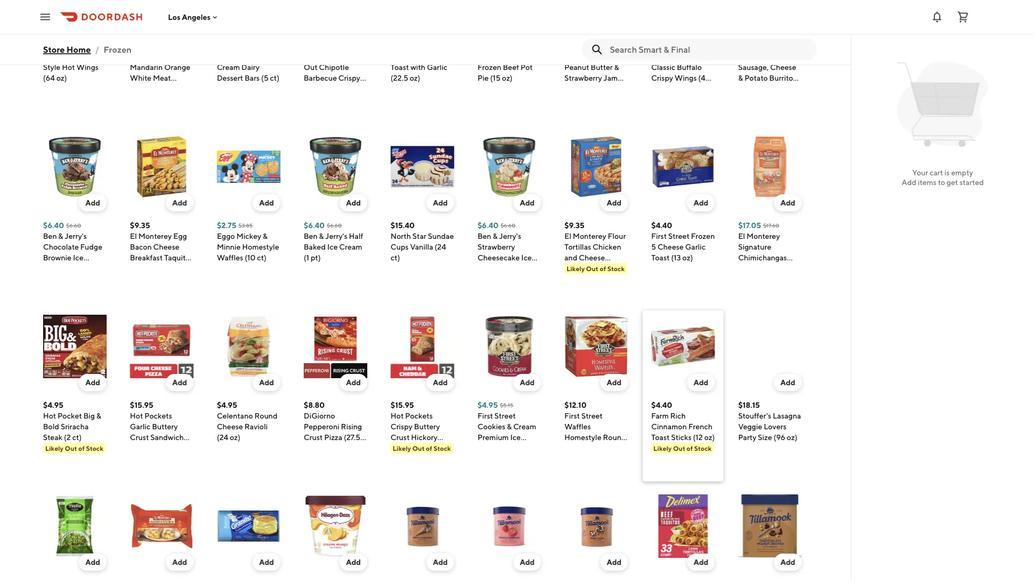 Task type: describe. For each thing, give the bounding box(es) containing it.
likely out of stock for cheddar
[[393, 445, 451, 452]]

stock right the (28
[[607, 265, 625, 273]]

of down hickory
[[426, 445, 432, 452]]

store home / frozen
[[43, 44, 132, 55]]

lasagna
[[773, 412, 801, 421]]

vanilla
[[410, 243, 433, 252]]

garlic inside $4.40 first street frozen 5 cheese garlic toast (13 oz)
[[685, 243, 706, 252]]

tillamook ice cream waffle cone swirl (1.5 qt) image
[[391, 495, 454, 559]]

add for the stouffer's lasagna veggie lovers party size (96 oz) image
[[781, 378, 795, 387]]

hot for $15.95 hot pockets garlic buttery crust sandwiches four cheese pizza (12 ct)
[[130, 412, 143, 421]]

(15
[[490, 74, 501, 82]]

cream up (48 at the left
[[513, 423, 536, 431]]

oreo
[[217, 52, 235, 61]]

farm rich cinnamon french toast sticks (12 oz) image
[[651, 315, 715, 379]]

& inside "$6.40 $6.60 ben & jerry's strawberry cheesecake ice cream (1 pt)"
[[493, 232, 498, 241]]

first street waffles homestyle round (60 ct) image
[[565, 315, 628, 379]]

(60
[[565, 444, 577, 453]]

$6.40 $6.60 ben & jerry's chocolate fudge brownie ice cream (1 pt)
[[43, 221, 102, 273]]

$4.95 for hot
[[43, 401, 63, 410]]

cheese inside el monterey egg sausage, cheese & potato burritos (12 ct)
[[770, 63, 796, 72]]

$9.35 el monterey egg bacon cheese breakfast taquito (21 ct)
[[130, 221, 190, 273]]

wings inside foster farms take out chipotle barbecue crispy wings (4 lb)
[[304, 84, 326, 93]]

new
[[391, 52, 407, 61]]

el monterey signature chimichangas chicken cheese and rice (12 ct) image
[[738, 135, 802, 199]]

(24 inside $15.40 north star sundae cups vanilla (24 ct)
[[435, 243, 446, 252]]

add for the first street waffles homestyle round (60 ct) image
[[607, 378, 622, 387]]

(4 inside $18.70 foster farms classic buffalo crispy wings (4 lb)
[[698, 74, 706, 82]]

tillamook ice cream rocky road (1.5 qt) image
[[565, 495, 628, 559]]

digiorno
[[304, 412, 335, 421]]

digiorno pepperoni rising crust pizza (27.5 oz) image
[[304, 315, 367, 379]]

cheese inside $4.40 first street frozen 5 cheese garlic toast (13 oz)
[[658, 243, 684, 252]]

wings inside $18.70 tyson buffalo style hot wings (64 oz)
[[76, 63, 99, 72]]

orange
[[164, 63, 190, 72]]

likely inside $4.40 farm rich cinnamon french toast sticks (12 oz) likely out of stock
[[654, 445, 672, 452]]

cheese inside $4.95 celentano round cheese ravioli (24 oz)
[[217, 423, 243, 431]]

oreo cookies & cream dairy dessert bars (5 ct)
[[217, 52, 279, 82]]

mickey
[[236, 232, 261, 241]]

& inside $4.95 hot pocket big & bold sriracha steak (2 ct) likely out of stock
[[96, 412, 101, 421]]

cheddar
[[415, 444, 445, 453]]

stock down hickory
[[434, 445, 451, 452]]

monterey inside $9.35 el monterey egg bacon cheese breakfast taquito (21 ct)
[[138, 232, 172, 241]]

cream inside oreo cookies & cream dairy dessert bars (5 ct)
[[217, 63, 240, 72]]

cream inside $6.40 $6.60 ben & jerry's chocolate fudge brownie ice cream (1 pt)
[[43, 264, 66, 273]]

oz) inside $8.80 digiorno pepperoni rising crust pizza (27.5 oz)
[[304, 444, 314, 453]]

burritos
[[769, 74, 797, 82]]

$9.35 for $9.35 el monterey egg bacon cheese breakfast taquito (21 ct)
[[130, 221, 150, 230]]

monterey inside el monterey egg sausage, cheese & potato burritos (12 ct)
[[747, 52, 780, 61]]

add for delimex taquitos beef corn (33 ct) 'image'
[[694, 558, 709, 567]]

frozen inside 'marie callender's frozen beef pot pie (15 oz)'
[[478, 63, 501, 72]]

hickory
[[411, 433, 438, 442]]

add for tillamook ice cream chocolate peanut butter (1.5 qt) image
[[781, 558, 795, 567]]

los angeles button
[[168, 13, 219, 21]]

your cart is empty add items to get started
[[902, 168, 984, 187]]

to
[[938, 178, 945, 187]]

Search Smart & Final search field
[[610, 44, 808, 55]]

add for the haagen-dazs mango ice cream (14 oz) image
[[346, 558, 361, 567]]

buttery for sandwiches
[[152, 423, 178, 431]]

add for first street cookies & cream premium ice cream (48 oz) image at the bottom of page
[[520, 378, 535, 387]]

foster farms take out chipotle barbecue crispy wings (4 lb)
[[304, 52, 365, 93]]

pockets for crispy
[[405, 412, 433, 421]]

chimichangas
[[738, 253, 787, 262]]

oz) inside $4.40 first street frozen 5 cheese garlic toast (13 oz)
[[683, 253, 693, 262]]

add for celentano round cheese ravioli (24 oz) image
[[259, 378, 274, 387]]

out inside foster farms take out chipotle barbecue crispy wings (4 lb)
[[304, 63, 318, 72]]

strawberry for &
[[478, 243, 515, 252]]

bacon
[[130, 243, 152, 252]]

garlic inside '$15.95 hot pockets garlic buttery crust sandwiches four cheese pizza (12 ct)'
[[130, 423, 150, 431]]

sandwich
[[565, 84, 598, 93]]

baked
[[304, 243, 326, 252]]

$6.40 for ben & jerry's half baked ice cream (1 pt)
[[304, 221, 325, 230]]

foster inside $18.70 foster farms classic buffalo crispy wings (4 lb)
[[651, 52, 673, 61]]

barbecue
[[304, 74, 337, 82]]

ham
[[391, 444, 407, 453]]

cheese inside $9.35 el monterey flour tortillas chicken and cheese taquitos (28 ct)
[[579, 253, 605, 262]]

likely out of stock for (28
[[567, 265, 625, 273]]

$4.95 for celentano
[[217, 401, 237, 410]]

$18.15
[[738, 401, 760, 410]]

crispy inside foster farms take out chipotle barbecue crispy wings (4 lb)
[[338, 74, 360, 82]]

cookies inside $4.95 $5.15 first street cookies & cream premium ice cream (48 oz)
[[478, 423, 505, 431]]

out inside $4.95 hot pocket big & bold sriracha steak (2 ct) likely out of stock
[[65, 445, 77, 452]]

egg inside el monterey egg sausage, cheese & potato burritos (12 ct)
[[782, 52, 795, 61]]

$6.60 for ben & jerry's half baked ice cream (1 pt)
[[327, 222, 342, 229]]

& inside el monterey egg sausage, cheese & potato burritos (12 ct)
[[738, 74, 743, 82]]

premium
[[478, 433, 509, 442]]

& inside $2.75 $3.85 eggo mickey & minnie homestyle waffles (10 ct)
[[263, 232, 268, 241]]

$4.40 first street frozen 5 cheese garlic toast (13 oz)
[[651, 221, 715, 262]]

take
[[349, 52, 365, 61]]

flour
[[608, 232, 626, 241]]

el monterey egg bacon cheese breakfast taquito (21 ct) image
[[130, 135, 194, 199]]

street inside $4.95 $5.15 first street cookies & cream premium ice cream (48 oz)
[[495, 412, 516, 421]]

hot for $15.95 hot pockets crispy buttery crust hickory ham & cheddar sandwiches (12 ct)
[[391, 412, 404, 421]]

tyson
[[43, 52, 63, 61]]

cream down premium
[[478, 444, 501, 453]]

first for first street mandarin orange white meat chicken (22 oz)
[[130, 52, 145, 61]]

add for "eggo mickey & minnie homestyle waffles (10 ct)" image
[[259, 199, 274, 207]]

items
[[918, 178, 937, 187]]

$15.40 north star sundae cups vanilla (24 ct)
[[391, 221, 454, 262]]

ben & jerry's chocolate fudge brownie ice cream (1 pt) image
[[43, 135, 107, 199]]

ct) inside $15.40 north star sundae cups vanilla (24 ct)
[[391, 253, 400, 262]]

sandwiches inside $15.95 hot pockets crispy buttery crust hickory ham & cheddar sandwiches (12 ct)
[[391, 455, 432, 464]]

farms inside foster farms take out chipotle barbecue crispy wings (4 lb)
[[327, 52, 348, 61]]

sausage,
[[738, 63, 769, 72]]

add for el monterey signature chimichangas chicken cheese and rice (12 ct) image at the right top
[[781, 199, 795, 207]]

lb) inside $18.70 foster farms classic buffalo crispy wings (4 lb)
[[651, 84, 661, 93]]

los
[[168, 13, 180, 21]]

ct) inside oreo cookies & cream dairy dessert bars (5 ct)
[[270, 74, 279, 82]]

ice inside $4.95 $5.15 first street cookies & cream premium ice cream (48 oz)
[[510, 433, 521, 442]]

pepperoni
[[304, 423, 340, 431]]

notification bell image
[[931, 11, 944, 23]]

beef
[[503, 63, 519, 72]]

$4.95 $5.15 first street cookies & cream premium ice cream (48 oz)
[[478, 401, 536, 453]]

oz) inside $4.95 $5.15 first street cookies & cream premium ice cream (48 oz)
[[516, 444, 526, 453]]

ct) inside $17.05 $17.60 el monterey signature chimichangas chicken cheese and rice (12 ct)
[[781, 275, 790, 284]]

of inside $4.95 hot pocket big & bold sriracha steak (2 ct) likely out of stock
[[78, 445, 85, 452]]

toast inside new york texas toast with garlic (22.5 oz)
[[391, 63, 409, 72]]

store home link
[[43, 39, 91, 60]]

pt) inside $6.40 $6.60 ben & jerry's chocolate fudge brownie ice cream (1 pt)
[[75, 264, 85, 273]]

empty retail cart image
[[892, 54, 994, 155]]

$6.40 $6.60 ben & jerry's half baked ice cream (1 pt)
[[304, 221, 363, 262]]

ct) inside $9.35 el monterey flour tortillas chicken and cheese taquitos (28 ct)
[[608, 264, 617, 273]]

oz) inside $6.60 first street mandarin orange white meat chicken (22 oz)
[[173, 84, 183, 93]]

add for taylor farms avocado ranch chopped salad kit (12.8 oz) image
[[85, 558, 100, 567]]

cinnamon
[[651, 423, 687, 431]]

peanut
[[565, 63, 589, 72]]

(13
[[671, 253, 681, 262]]

crust for ham
[[391, 433, 410, 442]]

$9.35 for $9.35 el monterey flour tortillas chicken and cheese taquitos (28 ct)
[[565, 221, 585, 230]]

crust for four
[[130, 433, 149, 442]]

fudge
[[80, 243, 102, 252]]

$2.75
[[217, 221, 236, 230]]

$4.95 for $5.15
[[478, 401, 498, 410]]

tillamook ice cream chocolate peanut butter (1.5 qt) image
[[738, 495, 802, 559]]

crust inside $8.80 digiorno pepperoni rising crust pizza (27.5 oz)
[[304, 433, 323, 442]]

$6.60 for ben & jerry's strawberry cheesecake ice cream (1 pt)
[[501, 222, 516, 229]]

monterey inside $9.35 el monterey flour tortillas chicken and cheese taquitos (28 ct)
[[573, 232, 606, 241]]

rice
[[753, 275, 768, 284]]

home
[[67, 44, 91, 55]]

celentano round cheese ravioli (24 oz) image
[[217, 315, 280, 379]]

cheesecake
[[478, 253, 520, 262]]

(4 inside foster farms take out chipotle barbecue crispy wings (4 lb)
[[327, 84, 335, 93]]

el monterey flour tortillas chicken and cheese taquitos (28 ct) image
[[565, 135, 628, 199]]

& inside $6.40 $6.60 ben & jerry's chocolate fudge brownie ice cream (1 pt)
[[58, 232, 63, 241]]

sandwiches inside '$15.95 hot pockets garlic buttery crust sandwiches four cheese pizza (12 ct)'
[[150, 433, 191, 442]]

first for first street frozen 5 cheese garlic toast (13 oz)
[[651, 232, 667, 241]]

(12 inside el monterey egg sausage, cheese & potato burritos (12 ct)
[[738, 84, 748, 93]]

$4.95 celentano round cheese ravioli (24 oz)
[[217, 401, 278, 442]]

jerry's for strawberry
[[499, 232, 521, 241]]

ct) inside '$15.95 hot pockets garlic buttery crust sandwiches four cheese pizza (12 ct)'
[[141, 455, 151, 464]]

(96
[[774, 433, 785, 442]]

out down hickory
[[412, 445, 425, 452]]

pockets for garlic
[[145, 412, 172, 421]]

$17.05
[[738, 221, 761, 230]]

mandarin
[[130, 63, 163, 72]]

$18.70 foster farms classic buffalo crispy wings (4 lb)
[[651, 41, 706, 93]]

haagen-dazs mango ice cream (14 oz) image
[[304, 495, 367, 559]]

first street cookies & cream premium ice cream (48 oz) image
[[478, 315, 541, 379]]

pizza inside '$15.95 hot pockets garlic buttery crust sandwiches four cheese pizza (12 ct)'
[[175, 444, 193, 453]]

ct) inside $10.95 uncrustables peanut butter & strawberry jam sandwich (10 ct)
[[612, 84, 621, 93]]

add for el monterey flour tortillas chicken and cheese taquitos (28 ct) image
[[607, 199, 622, 207]]

add for north star sundae cups vanilla (24 ct) image
[[433, 199, 448, 207]]

el inside $9.35 el monterey flour tortillas chicken and cheese taquitos (28 ct)
[[565, 232, 571, 241]]

$18.70 for tyson
[[43, 41, 66, 50]]

chicken inside $17.05 $17.60 el monterey signature chimichangas chicken cheese and rice (12 ct)
[[738, 264, 767, 273]]

cart
[[930, 168, 943, 177]]

ct) inside el monterey egg sausage, cheese & potato burritos (12 ct)
[[750, 84, 759, 93]]

(1 for ben & jerry's half baked ice cream (1 pt)
[[304, 253, 309, 262]]

$12.10
[[565, 401, 587, 410]]

brownie
[[43, 253, 71, 262]]

stock inside $4.40 farm rich cinnamon french toast sticks (12 oz) likely out of stock
[[694, 445, 712, 452]]

& inside $6.40 $6.60 ben & jerry's half baked ice cream (1 pt)
[[319, 232, 324, 241]]

size
[[758, 433, 772, 442]]

rising
[[341, 423, 362, 431]]

pocket
[[58, 412, 82, 421]]

(22
[[160, 84, 171, 93]]

ravioli
[[245, 423, 268, 431]]

uncrustables
[[565, 52, 610, 61]]

stock inside $4.95 hot pocket big & bold sriracha steak (2 ct) likely out of stock
[[86, 445, 103, 452]]

taquito
[[164, 253, 190, 262]]

out down tortillas
[[586, 265, 598, 273]]

sriracha
[[61, 423, 89, 431]]

round inside $4.95 celentano round cheese ravioli (24 oz)
[[255, 412, 278, 421]]

el monterey egg sausage, cheese & potato burritos (12 ct)
[[738, 52, 797, 93]]

$15.40
[[391, 221, 415, 230]]

star
[[413, 232, 426, 241]]

chocolate
[[43, 243, 79, 252]]

rich
[[670, 412, 686, 421]]

oz) inside $4.40 farm rich cinnamon french toast sticks (12 oz) likely out of stock
[[704, 433, 715, 442]]

empty
[[951, 168, 973, 177]]

farms inside $18.70 foster farms classic buffalo crispy wings (4 lb)
[[675, 52, 695, 61]]

ben & jerry's strawberry cheesecake ice cream (1 pt) image
[[478, 135, 541, 199]]

cream inside "$6.40 $6.60 ben & jerry's strawberry cheesecake ice cream (1 pt)"
[[478, 264, 501, 273]]

minnie
[[217, 243, 241, 252]]

cheese inside $9.35 el monterey egg bacon cheese breakfast taquito (21 ct)
[[153, 243, 179, 252]]

street for $12.10
[[581, 412, 603, 421]]

ice inside "$6.40 $6.60 ben & jerry's strawberry cheesecake ice cream (1 pt)"
[[521, 253, 532, 262]]

round inside "$12.10 first street waffles homestyle round (60 ct)"
[[603, 433, 626, 442]]

(5
[[261, 74, 269, 82]]

likely inside $4.95 hot pocket big & bold sriracha steak (2 ct) likely out of stock
[[45, 445, 63, 452]]

add for hot pockets garlic buttery crust sandwiches four cheese pizza (12 ct) image
[[172, 378, 187, 387]]

open menu image
[[39, 11, 52, 23]]

(12 inside $17.05 $17.60 el monterey signature chimichangas chicken cheese and rice (12 ct)
[[770, 275, 779, 284]]

frozen inside $4.40 first street frozen 5 cheese garlic toast (13 oz)
[[691, 232, 715, 241]]

and inside $9.35 el monterey flour tortillas chicken and cheese taquitos (28 ct)
[[565, 253, 577, 262]]

pizza inside $8.80 digiorno pepperoni rising crust pizza (27.5 oz)
[[324, 433, 342, 442]]

(10 for sandwich
[[599, 84, 610, 93]]

store
[[43, 44, 65, 55]]

$6.40 for ben & jerry's chocolate fudge brownie ice cream (1 pt)
[[43, 221, 64, 230]]



Task type: locate. For each thing, give the bounding box(es) containing it.
waffles down "minnie"
[[217, 253, 243, 262]]

crust inside '$15.95 hot pockets garlic buttery crust sandwiches four cheese pizza (12 ct)'
[[130, 433, 149, 442]]

1 horizontal spatial garlic
[[427, 63, 447, 72]]

ice up (48 at the left
[[510, 433, 521, 442]]

homestyle
[[242, 243, 279, 252], [565, 433, 602, 442]]

0 horizontal spatial (24
[[217, 433, 228, 442]]

(12 inside $15.95 hot pockets crispy buttery crust hickory ham & cheddar sandwiches (12 ct)
[[433, 455, 443, 464]]

crispy up ham
[[391, 423, 413, 431]]

foster up classic at the right top of page
[[651, 52, 673, 61]]

street inside "$12.10 first street waffles homestyle round (60 ct)"
[[581, 412, 603, 421]]

ct) inside $2.75 $3.85 eggo mickey & minnie homestyle waffles (10 ct)
[[257, 253, 266, 262]]

$17.05 $17.60 el monterey signature chimichangas chicken cheese and rice (12 ct)
[[738, 221, 795, 284]]

$6.60 first street mandarin orange white meat chicken (22 oz)
[[130, 41, 190, 93]]

homestyle inside $2.75 $3.85 eggo mickey & minnie homestyle waffles (10 ct)
[[242, 243, 279, 252]]

el up tortillas
[[565, 232, 571, 241]]

el inside $9.35 el monterey egg bacon cheese breakfast taquito (21 ct)
[[130, 232, 137, 241]]

jerry's up 'cheesecake'
[[499, 232, 521, 241]]

marie
[[478, 52, 497, 61]]

(12 inside $4.40 farm rich cinnamon french toast sticks (12 oz) likely out of stock
[[693, 433, 703, 442]]

(24 down "sundae"
[[435, 243, 446, 252]]

out down (2 on the left bottom
[[65, 445, 77, 452]]

1 vertical spatial wings
[[675, 74, 697, 82]]

$10.95 uncrustables peanut butter & strawberry jam sandwich (10 ct)
[[565, 41, 621, 93]]

$6.40
[[43, 221, 64, 230], [304, 221, 325, 230], [478, 221, 499, 230]]

buffalo inside $18.70 tyson buffalo style hot wings (64 oz)
[[64, 52, 89, 61]]

out down sticks
[[673, 445, 685, 452]]

0 horizontal spatial pt)
[[75, 264, 85, 273]]

(1 inside "$6.40 $6.60 ben & jerry's strawberry cheesecake ice cream (1 pt)"
[[502, 264, 508, 273]]

pillsbury grands! southern homestyle buttermilk biscuits (8 ct) image
[[217, 495, 280, 559]]

$18.70 tyson buffalo style hot wings (64 oz)
[[43, 41, 99, 82]]

0 horizontal spatial egg
[[173, 232, 187, 241]]

of right taquitos
[[600, 265, 606, 273]]

0 horizontal spatial $18.70
[[43, 41, 66, 50]]

hot pockets crispy buttery crust hickory ham & cheddar sandwiches (12 ct) image
[[391, 315, 454, 379]]

ct) inside $4.95 hot pocket big & bold sriracha steak (2 ct) likely out of stock
[[72, 433, 82, 442]]

$3.85
[[239, 222, 253, 229]]

waffles inside "$12.10 first street waffles homestyle round (60 ct)"
[[565, 423, 591, 431]]

0 horizontal spatial jerry's
[[65, 232, 87, 241]]

crispy inside $15.95 hot pockets crispy buttery crust hickory ham & cheddar sandwiches (12 ct)
[[391, 423, 413, 431]]

street for $6.60
[[147, 52, 168, 61]]

cream inside $6.40 $6.60 ben & jerry's half baked ice cream (1 pt)
[[339, 243, 362, 252]]

2 ben from the left
[[304, 232, 318, 241]]

(12 down the potato
[[738, 84, 748, 93]]

sundae
[[428, 232, 454, 241]]

first inside $4.40 first street frozen 5 cheese garlic toast (13 oz)
[[651, 232, 667, 241]]

new york texas toast with garlic (22.5 oz)
[[391, 52, 447, 82]]

0 vertical spatial toast
[[391, 63, 409, 72]]

1 horizontal spatial $15.95
[[391, 401, 414, 410]]

(12 right rice
[[770, 275, 779, 284]]

0 horizontal spatial $6.40
[[43, 221, 64, 230]]

1 horizontal spatial cookies
[[478, 423, 505, 431]]

(1 down 'cheesecake'
[[502, 264, 508, 273]]

likely
[[567, 265, 585, 273], [45, 445, 63, 452], [393, 445, 411, 452], [654, 445, 672, 452]]

1 buttery from the left
[[152, 423, 178, 431]]

el down the $17.05
[[738, 232, 745, 241]]

3 jerry's from the left
[[499, 232, 521, 241]]

0 vertical spatial (4
[[698, 74, 706, 82]]

first inside $6.60 first street mandarin orange white meat chicken (22 oz)
[[130, 52, 145, 61]]

oz) right (22
[[173, 84, 183, 93]]

2 horizontal spatial ben
[[478, 232, 491, 241]]

ct) inside $9.35 el monterey egg bacon cheese breakfast taquito (21 ct)
[[141, 264, 151, 273]]

$4.40 up farm
[[651, 401, 672, 410]]

homestyle inside "$12.10 first street waffles homestyle round (60 ct)"
[[565, 433, 602, 442]]

$9.35 inside $9.35 el monterey egg bacon cheese breakfast taquito (21 ct)
[[130, 221, 150, 230]]

egg inside $9.35 el monterey egg bacon cheese breakfast taquito (21 ct)
[[173, 232, 187, 241]]

0 horizontal spatial chicken
[[130, 84, 159, 93]]

1 horizontal spatial buffalo
[[677, 63, 702, 72]]

ice inside $6.40 $6.60 ben & jerry's half baked ice cream (1 pt)
[[327, 243, 338, 252]]

2 jerry's from the left
[[325, 232, 347, 241]]

1 crust from the left
[[130, 433, 149, 442]]

0 horizontal spatial and
[[565, 253, 577, 262]]

hot up ham
[[391, 412, 404, 421]]

2 vertical spatial toast
[[651, 433, 670, 442]]

1 horizontal spatial farms
[[675, 52, 695, 61]]

add
[[85, 19, 100, 27], [172, 19, 187, 27], [902, 178, 917, 187], [85, 199, 100, 207], [172, 199, 187, 207], [259, 199, 274, 207], [346, 199, 361, 207], [433, 199, 448, 207], [520, 199, 535, 207], [607, 199, 622, 207], [694, 199, 709, 207], [781, 199, 795, 207], [85, 378, 100, 387], [172, 378, 187, 387], [259, 378, 274, 387], [346, 378, 361, 387], [433, 378, 448, 387], [520, 378, 535, 387], [607, 378, 622, 387], [694, 378, 709, 387], [781, 378, 795, 387], [85, 558, 100, 567], [172, 558, 187, 567], [259, 558, 274, 567], [346, 558, 361, 567], [433, 558, 448, 567], [520, 558, 535, 567], [607, 558, 622, 567], [694, 558, 709, 567], [781, 558, 795, 567]]

(21
[[130, 264, 140, 273]]

marie callender's frozen beef pot pie (15 oz)
[[478, 52, 538, 82]]

buttery inside $15.95 hot pockets crispy buttery crust hickory ham & cheddar sandwiches (12 ct)
[[414, 423, 440, 431]]

$6.40 up chocolate
[[43, 221, 64, 230]]

& right ham
[[408, 444, 413, 453]]

of down sticks
[[687, 445, 693, 452]]

taylor farms avocado ranch chopped salad kit (12.8 oz) image
[[43, 495, 107, 559]]

(12 down french
[[693, 433, 703, 442]]

add for ben & jerry's half baked ice cream (1 pt) image at the left
[[346, 199, 361, 207]]

(10 inside $10.95 uncrustables peanut butter & strawberry jam sandwich (10 ct)
[[599, 84, 610, 93]]

1 $4.95 from the left
[[43, 401, 63, 410]]

ct) right (2 on the left bottom
[[72, 433, 82, 442]]

0 horizontal spatial strawberry
[[478, 243, 515, 252]]

$15.95 for $15.95 hot pockets garlic buttery crust sandwiches four cheese pizza (12 ct)
[[130, 401, 153, 410]]

1 horizontal spatial (4
[[698, 74, 706, 82]]

your
[[913, 168, 928, 177]]

el up bacon
[[130, 232, 137, 241]]

& up baked
[[319, 232, 324, 241]]

1 vertical spatial buffalo
[[677, 63, 702, 72]]

$4.40 for first
[[651, 221, 672, 230]]

hot pockets garlic buttery crust sandwiches four cheese pizza (12 ct) image
[[130, 315, 194, 379]]

$15.95 for $15.95 hot pockets crispy buttery crust hickory ham & cheddar sandwiches (12 ct)
[[391, 401, 414, 410]]

1 horizontal spatial waffles
[[565, 423, 591, 431]]

cheese right four
[[147, 444, 173, 453]]

2 lb) from the left
[[651, 84, 661, 93]]

$6.40 for ben & jerry's strawberry cheesecake ice cream (1 pt)
[[478, 221, 499, 230]]

crust down pepperoni
[[304, 433, 323, 442]]

add for hot pocket big & bold sriracha steak (2 ct) image
[[85, 378, 100, 387]]

2 $6.40 from the left
[[304, 221, 325, 230]]

oz) inside $18.15 stouffer's lasagna veggie lovers party size (96 oz)
[[787, 433, 797, 442]]

2 pockets from the left
[[405, 412, 433, 421]]

eggo
[[217, 232, 235, 241]]

jerry's for chocolate
[[65, 232, 87, 241]]

jerry's inside $6.40 $6.60 ben & jerry's chocolate fudge brownie ice cream (1 pt)
[[65, 232, 87, 241]]

add for ben & jerry's chocolate fudge brownie ice cream (1 pt) image
[[85, 199, 100, 207]]

jerry's inside $6.40 $6.60 ben & jerry's half baked ice cream (1 pt)
[[325, 232, 347, 241]]

likely down tortillas
[[567, 265, 585, 273]]

$6.60
[[130, 41, 151, 50], [66, 222, 81, 229], [327, 222, 342, 229], [501, 222, 516, 229]]

cheese down chimichangas
[[768, 264, 795, 273]]

2 horizontal spatial pt)
[[509, 264, 519, 273]]

3 ben from the left
[[478, 232, 491, 241]]

1 horizontal spatial egg
[[782, 52, 795, 61]]

monterey inside $17.05 $17.60 el monterey signature chimichangas chicken cheese and rice (12 ct)
[[747, 232, 780, 241]]

& up (5
[[266, 52, 270, 61]]

wings down barbecue
[[304, 84, 326, 93]]

(1 for ben & jerry's strawberry cheesecake ice cream (1 pt)
[[502, 264, 508, 273]]

$18.70
[[43, 41, 66, 50], [651, 41, 675, 50]]

$12.10 first street waffles homestyle round (60 ct)
[[565, 401, 626, 453]]

2 farms from the left
[[675, 52, 695, 61]]

2 horizontal spatial jerry's
[[499, 232, 521, 241]]

(4 down the search smart & final search box
[[698, 74, 706, 82]]

first for first street waffles homestyle round (60 ct)
[[565, 412, 580, 421]]

$6.60 for ben & jerry's chocolate fudge brownie ice cream (1 pt)
[[66, 222, 81, 229]]

0 vertical spatial round
[[255, 412, 278, 421]]

north star sundae cups vanilla (24 ct) image
[[391, 135, 454, 199]]

oz) inside 'marie callender's frozen beef pot pie (15 oz)'
[[502, 74, 513, 82]]

street up (13
[[668, 232, 690, 241]]

french
[[689, 423, 713, 431]]

1 $9.35 from the left
[[130, 221, 150, 230]]

farm
[[651, 412, 669, 421]]

out up barbecue
[[304, 63, 318, 72]]

cheese inside '$15.95 hot pockets garlic buttery crust sandwiches four cheese pizza (12 ct)'
[[147, 444, 173, 453]]

(1 down brownie
[[68, 264, 73, 273]]

chicken up rice
[[738, 264, 767, 273]]

first inside "$12.10 first street waffles homestyle round (60 ct)"
[[565, 412, 580, 421]]

& inside $10.95 uncrustables peanut butter & strawberry jam sandwich (10 ct)
[[614, 63, 619, 72]]

pt) down 'cheesecake'
[[509, 264, 519, 273]]

1 vertical spatial cookies
[[478, 423, 505, 431]]

1 ben from the left
[[43, 232, 57, 241]]

lovers
[[764, 423, 787, 431]]

egg
[[782, 52, 795, 61], [173, 232, 187, 241]]

0 horizontal spatial homestyle
[[242, 243, 279, 252]]

wings inside $18.70 foster farms classic buffalo crispy wings (4 lb)
[[675, 74, 697, 82]]

delimex taquitos beef corn (33 ct) image
[[651, 495, 715, 559]]

white
[[130, 74, 151, 82]]

add for pillsbury grands! southern homestyle buttermilk biscuits (8 ct) image
[[259, 558, 274, 567]]

2 horizontal spatial $4.95
[[478, 401, 498, 410]]

2 $9.35 from the left
[[565, 221, 585, 230]]

monterey up tortillas
[[573, 232, 606, 241]]

& inside $4.95 $5.15 first street cookies & cream premium ice cream (48 oz)
[[507, 423, 512, 431]]

tillamook oregon strawberry ice cream (1.5 qt) image
[[478, 495, 541, 559]]

ct) right (5
[[270, 74, 279, 82]]

0 vertical spatial sandwiches
[[150, 433, 191, 442]]

(12
[[738, 84, 748, 93], [770, 275, 779, 284], [693, 433, 703, 442], [130, 455, 140, 464], [433, 455, 443, 464]]

waffles inside $2.75 $3.85 eggo mickey & minnie homestyle waffles (10 ct)
[[217, 253, 243, 262]]

jerry's inside "$6.40 $6.60 ben & jerry's strawberry cheesecake ice cream (1 pt)"
[[499, 232, 521, 241]]

0 horizontal spatial $15.95
[[130, 401, 153, 410]]

1 farms from the left
[[327, 52, 348, 61]]

0 vertical spatial cookies
[[236, 52, 264, 61]]

cream down half
[[339, 243, 362, 252]]

$18.15 stouffer's lasagna veggie lovers party size (96 oz)
[[738, 401, 801, 442]]

(12 inside '$15.95 hot pockets garlic buttery crust sandwiches four cheese pizza (12 ct)'
[[130, 455, 140, 464]]

pt) for baked
[[311, 253, 321, 262]]

1 jerry's from the left
[[65, 232, 87, 241]]

add for farm rich cinnamon french toast sticks (12 oz) image
[[694, 378, 709, 387]]

2 foster from the left
[[651, 52, 673, 61]]

ben & jerry's half baked ice cream (1 pt) image
[[304, 135, 367, 199]]

toast down 5
[[651, 253, 670, 262]]

ben inside $6.40 $6.60 ben & jerry's half baked ice cream (1 pt)
[[304, 232, 318, 241]]

started
[[960, 178, 984, 187]]

add for first street frozen 5 cheese garlic toast (13 oz) image
[[694, 199, 709, 207]]

pie
[[478, 74, 489, 82]]

stouffer's lasagna veggie lovers party size (96 oz) image
[[738, 315, 802, 379]]

ben for ben & jerry's strawberry cheesecake ice cream (1 pt)
[[478, 232, 491, 241]]

1 vertical spatial sandwiches
[[391, 455, 432, 464]]

jerry's up chocolate
[[65, 232, 87, 241]]

farms up the chipotle
[[327, 52, 348, 61]]

$6.40 up baked
[[304, 221, 325, 230]]

1 horizontal spatial buttery
[[414, 423, 440, 431]]

(10 for waffles
[[245, 253, 256, 262]]

& up 'cheesecake'
[[493, 232, 498, 241]]

oz) down celentano
[[230, 433, 240, 442]]

ben up chocolate
[[43, 232, 57, 241]]

2 $4.95 from the left
[[217, 401, 237, 410]]

1 horizontal spatial pizza
[[324, 433, 342, 442]]

1 horizontal spatial wings
[[304, 84, 326, 93]]

crust up four
[[130, 433, 149, 442]]

1 horizontal spatial lb)
[[651, 84, 661, 93]]

ct)
[[270, 74, 279, 82], [612, 84, 621, 93], [750, 84, 759, 93], [257, 253, 266, 262], [391, 253, 400, 262], [141, 264, 151, 273], [608, 264, 617, 273], [781, 275, 790, 284], [72, 433, 82, 442], [579, 444, 588, 453], [141, 455, 151, 464], [444, 455, 454, 464]]

0 horizontal spatial wings
[[76, 63, 99, 72]]

0 vertical spatial $4.40
[[651, 221, 672, 230]]

ben up 'cheesecake'
[[478, 232, 491, 241]]

2 $15.95 from the left
[[391, 401, 414, 410]]

ct) down four
[[141, 455, 151, 464]]

pizza right four
[[175, 444, 193, 453]]

0 vertical spatial wings
[[76, 63, 99, 72]]

el monterey signature burritos egg applewood smoked bacon & cheese (12 ct) image
[[130, 495, 194, 559]]

hot for $4.95 hot pocket big & bold sriracha steak (2 ct) likely out of stock
[[43, 412, 56, 421]]

cream up dessert
[[217, 63, 240, 72]]

is
[[945, 168, 950, 177]]

ice inside $6.40 $6.60 ben & jerry's chocolate fudge brownie ice cream (1 pt)
[[73, 253, 83, 262]]

0 vertical spatial strawberry
[[565, 74, 602, 82]]

0 horizontal spatial $9.35
[[130, 221, 150, 230]]

first down "$12.10"
[[565, 412, 580, 421]]

(10
[[599, 84, 610, 93], [245, 253, 256, 262]]

2 horizontal spatial $6.40
[[478, 221, 499, 230]]

$17.60
[[763, 222, 779, 229]]

chicken inside $9.35 el monterey flour tortillas chicken and cheese taquitos (28 ct)
[[593, 243, 621, 252]]

style
[[43, 63, 60, 72]]

0 horizontal spatial waffles
[[217, 253, 243, 262]]

hot up four
[[130, 412, 143, 421]]

foster inside foster farms take out chipotle barbecue crispy wings (4 lb)
[[304, 52, 325, 61]]

0 horizontal spatial (10
[[245, 253, 256, 262]]

eggo mickey & minnie homestyle waffles (10 ct) image
[[217, 135, 280, 199]]

1 horizontal spatial round
[[603, 433, 626, 442]]

$9.35 el monterey flour tortillas chicken and cheese taquitos (28 ct)
[[565, 221, 626, 273]]

1 horizontal spatial jerry's
[[325, 232, 347, 241]]

lb) down classic at the right top of page
[[651, 84, 661, 93]]

oz) right "(96"
[[787, 433, 797, 442]]

2 $4.40 from the top
[[651, 401, 672, 410]]

0 vertical spatial likely out of stock
[[567, 265, 625, 273]]

north
[[391, 232, 411, 241]]

street for $4.40
[[668, 232, 690, 241]]

1 horizontal spatial crust
[[304, 433, 323, 442]]

1 $4.40 from the top
[[651, 221, 672, 230]]

1 horizontal spatial $18.70
[[651, 41, 675, 50]]

dairy
[[241, 63, 260, 72]]

$15.95 hot pockets crispy buttery crust hickory ham & cheddar sandwiches (12 ct)
[[391, 401, 454, 464]]

and left rice
[[738, 275, 751, 284]]

1 vertical spatial chicken
[[593, 243, 621, 252]]

& up "jam"
[[614, 63, 619, 72]]

1 vertical spatial likely out of stock
[[393, 445, 451, 452]]

hot pocket big & bold sriracha steak (2 ct) image
[[43, 315, 107, 379]]

1 vertical spatial waffles
[[565, 423, 591, 431]]

ct) down mickey
[[257, 253, 266, 262]]

1 pockets from the left
[[145, 412, 172, 421]]

likely left cheddar
[[393, 445, 411, 452]]

add for tillamook ice cream waffle cone swirl (1.5 qt) image
[[433, 558, 448, 567]]

$4.95
[[43, 401, 63, 410], [217, 401, 237, 410], [478, 401, 498, 410]]

$4.95 inside $4.95 hot pocket big & bold sriracha steak (2 ct) likely out of stock
[[43, 401, 63, 410]]

0 vertical spatial chicken
[[130, 84, 159, 93]]

monterey up sausage,
[[747, 52, 780, 61]]

2 horizontal spatial chicken
[[738, 264, 767, 273]]

0 vertical spatial egg
[[782, 52, 795, 61]]

1 horizontal spatial and
[[738, 275, 751, 284]]

1 horizontal spatial foster
[[651, 52, 673, 61]]

0 horizontal spatial buttery
[[152, 423, 178, 431]]

and down tortillas
[[565, 253, 577, 262]]

0 vertical spatial homestyle
[[242, 243, 279, 252]]

1 vertical spatial (10
[[245, 253, 256, 262]]

toast inside $4.40 farm rich cinnamon french toast sticks (12 oz) likely out of stock
[[651, 433, 670, 442]]

0 vertical spatial (10
[[599, 84, 610, 93]]

first up premium
[[478, 412, 493, 421]]

crust inside $15.95 hot pockets crispy buttery crust hickory ham & cheddar sandwiches (12 ct)
[[391, 433, 410, 442]]

jerry's for half
[[325, 232, 347, 241]]

chicken
[[130, 84, 159, 93], [593, 243, 621, 252], [738, 264, 767, 273]]

1 horizontal spatial crispy
[[391, 423, 413, 431]]

2 vertical spatial chicken
[[738, 264, 767, 273]]

$6.60 inside $6.40 $6.60 ben & jerry's chocolate fudge brownie ice cream (1 pt)
[[66, 222, 81, 229]]

potato
[[745, 74, 768, 82]]

crispy down the chipotle
[[338, 74, 360, 82]]

cheese down celentano
[[217, 423, 243, 431]]

2 horizontal spatial crust
[[391, 433, 410, 442]]

3 $4.95 from the left
[[478, 401, 498, 410]]

add for the el monterey egg bacon cheese breakfast taquito (21 ct) "image"
[[172, 199, 187, 207]]

of down sriracha
[[78, 445, 85, 452]]

oz) inside new york texas toast with garlic (22.5 oz)
[[410, 74, 420, 82]]

hot inside '$15.95 hot pockets garlic buttery crust sandwiches four cheese pizza (12 ct)'
[[130, 412, 143, 421]]

oz) down french
[[704, 433, 715, 442]]

add for tillamook ice cream rocky road (1.5 qt) image
[[607, 558, 622, 567]]

3 $6.40 from the left
[[478, 221, 499, 230]]

& inside $15.95 hot pockets crispy buttery crust hickory ham & cheddar sandwiches (12 ct)
[[408, 444, 413, 453]]

$4.95 hot pocket big & bold sriracha steak (2 ct) likely out of stock
[[43, 401, 103, 452]]

1 vertical spatial pizza
[[175, 444, 193, 453]]

add for hot pockets crispy buttery crust hickory ham & cheddar sandwiches (12 ct) "image"
[[433, 378, 448, 387]]

foster
[[304, 52, 325, 61], [651, 52, 673, 61]]

crispy down classic at the right top of page
[[651, 74, 673, 82]]

$4.40 farm rich cinnamon french toast sticks (12 oz) likely out of stock
[[651, 401, 715, 452]]

pt) down baked
[[311, 253, 321, 262]]

(10 inside $2.75 $3.85 eggo mickey & minnie homestyle waffles (10 ct)
[[245, 253, 256, 262]]

1 vertical spatial toast
[[651, 253, 670, 262]]

ben inside "$6.40 $6.60 ben & jerry's strawberry cheesecake ice cream (1 pt)"
[[478, 232, 491, 241]]

ct) right rice
[[781, 275, 790, 284]]

add for the tillamook oregon strawberry ice cream (1.5 qt) "image"
[[520, 558, 535, 567]]

1 horizontal spatial homestyle
[[565, 433, 602, 442]]

2 buttery from the left
[[414, 423, 440, 431]]

oz) inside $4.95 celentano round cheese ravioli (24 oz)
[[230, 433, 240, 442]]

garlic up four
[[130, 423, 150, 431]]

$4.95 up celentano
[[217, 401, 237, 410]]

$4.40 for farm
[[651, 401, 672, 410]]

cookies up dairy
[[236, 52, 264, 61]]

1 horizontal spatial ben
[[304, 232, 318, 241]]

jam
[[604, 74, 618, 82]]

street inside $4.40 first street frozen 5 cheese garlic toast (13 oz)
[[668, 232, 690, 241]]

street down '$5.15'
[[495, 412, 516, 421]]

round
[[255, 412, 278, 421], [603, 433, 626, 442]]

(24 down celentano
[[217, 433, 228, 442]]

cookies up premium
[[478, 423, 505, 431]]

toast down "cinnamon"
[[651, 433, 670, 442]]

0 horizontal spatial pockets
[[145, 412, 172, 421]]

5
[[651, 243, 656, 252]]

0 vertical spatial and
[[565, 253, 577, 262]]

0 horizontal spatial (4
[[327, 84, 335, 93]]

2 horizontal spatial garlic
[[685, 243, 706, 252]]

likely out of stock down tortillas
[[567, 265, 625, 273]]

2 vertical spatial garlic
[[130, 423, 150, 431]]

$4.40 inside $4.40 farm rich cinnamon french toast sticks (12 oz) likely out of stock
[[651, 401, 672, 410]]

el inside $17.05 $17.60 el monterey signature chimichangas chicken cheese and rice (12 ct)
[[738, 232, 745, 241]]

0 vertical spatial buffalo
[[64, 52, 89, 61]]

four
[[130, 444, 146, 453]]

street down "$12.10"
[[581, 412, 603, 421]]

farms
[[327, 52, 348, 61], [675, 52, 695, 61]]

$4.95 inside $4.95 celentano round cheese ravioli (24 oz)
[[217, 401, 237, 410]]

$6.40 inside $6.40 $6.60 ben & jerry's half baked ice cream (1 pt)
[[304, 221, 325, 230]]

lb) inside foster farms take out chipotle barbecue crispy wings (4 lb)
[[336, 84, 345, 93]]

(24 inside $4.95 celentano round cheese ravioli (24 oz)
[[217, 433, 228, 442]]

pockets inside '$15.95 hot pockets garlic buttery crust sandwiches four cheese pizza (12 ct)'
[[145, 412, 172, 421]]

crust
[[130, 433, 149, 442], [304, 433, 323, 442], [391, 433, 410, 442]]

$6.40 up 'cheesecake'
[[478, 221, 499, 230]]

of inside $4.40 farm rich cinnamon french toast sticks (12 oz) likely out of stock
[[687, 445, 693, 452]]

oz) right (64
[[56, 74, 67, 82]]

(28
[[595, 264, 606, 273]]

chicken inside $6.60 first street mandarin orange white meat chicken (22 oz)
[[130, 84, 159, 93]]

toast
[[391, 63, 409, 72], [651, 253, 670, 262], [651, 433, 670, 442]]

$6.40 $6.60 ben & jerry's strawberry cheesecake ice cream (1 pt)
[[478, 221, 532, 273]]

1 $15.95 from the left
[[130, 401, 153, 410]]

0 horizontal spatial pizza
[[175, 444, 193, 453]]

1 horizontal spatial $6.40
[[304, 221, 325, 230]]

sticks
[[671, 433, 692, 442]]

$18.70 for foster
[[651, 41, 675, 50]]

1 horizontal spatial likely out of stock
[[567, 265, 625, 273]]

$6.40 inside $6.40 $6.60 ben & jerry's chocolate fudge brownie ice cream (1 pt)
[[43, 221, 64, 230]]

$15.95
[[130, 401, 153, 410], [391, 401, 414, 410]]

first inside $4.95 $5.15 first street cookies & cream premium ice cream (48 oz)
[[478, 412, 493, 421]]

crispy inside $18.70 foster farms classic buffalo crispy wings (4 lb)
[[651, 74, 673, 82]]

ice right baked
[[327, 243, 338, 252]]

pt) for cheesecake
[[509, 264, 519, 273]]

jerry's left half
[[325, 232, 347, 241]]

strawberry
[[565, 74, 602, 82], [478, 243, 515, 252]]

ct) down "jam"
[[612, 84, 621, 93]]

pt) down fudge
[[75, 264, 85, 273]]

strawberry up 'cheesecake'
[[478, 243, 515, 252]]

1 horizontal spatial (24
[[435, 243, 446, 252]]

1 vertical spatial round
[[603, 433, 626, 442]]

cheese up (13
[[658, 243, 684, 252]]

$6.60 inside "$6.40 $6.60 ben & jerry's strawberry cheesecake ice cream (1 pt)"
[[501, 222, 516, 229]]

$6.60 inside $6.40 $6.60 ben & jerry's half baked ice cream (1 pt)
[[327, 222, 342, 229]]

$10.95
[[565, 41, 589, 50]]

garlic right 5
[[685, 243, 706, 252]]

& right mickey
[[263, 232, 268, 241]]

strawberry for butter
[[565, 74, 602, 82]]

1 $18.70 from the left
[[43, 41, 66, 50]]

/
[[95, 44, 99, 55]]

1 vertical spatial (24
[[217, 433, 228, 442]]

$9.35
[[130, 221, 150, 230], [565, 221, 585, 230]]

party
[[738, 433, 757, 442]]

1 horizontal spatial chicken
[[593, 243, 621, 252]]

steak
[[43, 433, 62, 442]]

first up 5
[[651, 232, 667, 241]]

$5.15
[[500, 402, 513, 409]]

veggie
[[738, 423, 762, 431]]

1 vertical spatial egg
[[173, 232, 187, 241]]

(4
[[698, 74, 706, 82], [327, 84, 335, 93]]

0 horizontal spatial ben
[[43, 232, 57, 241]]

1 vertical spatial (4
[[327, 84, 335, 93]]

dessert
[[217, 74, 243, 82]]

ct) inside "$12.10 first street waffles homestyle round (60 ct)"
[[579, 444, 588, 453]]

$2.75 $3.85 eggo mickey & minnie homestyle waffles (10 ct)
[[217, 221, 279, 262]]

chicken down white
[[130, 84, 159, 93]]

and inside $17.05 $17.60 el monterey signature chimichangas chicken cheese and rice (12 ct)
[[738, 275, 751, 284]]

2 $18.70 from the left
[[651, 41, 675, 50]]

(64
[[43, 74, 55, 82]]

3 crust from the left
[[391, 433, 410, 442]]

bars
[[245, 74, 260, 82]]

& left the potato
[[738, 74, 743, 82]]

2 horizontal spatial wings
[[675, 74, 697, 82]]

1 horizontal spatial sandwiches
[[391, 455, 432, 464]]

(2
[[64, 433, 71, 442]]

1 horizontal spatial (1
[[304, 253, 309, 262]]

stock down french
[[694, 445, 712, 452]]

0 items, open order cart image
[[957, 11, 970, 23]]

first up mandarin
[[130, 52, 145, 61]]

add for the ben & jerry's strawberry cheesecake ice cream (1 pt) image
[[520, 199, 535, 207]]

garlic
[[427, 63, 447, 72], [685, 243, 706, 252], [130, 423, 150, 431]]

1 vertical spatial garlic
[[685, 243, 706, 252]]

hot
[[62, 63, 75, 72], [43, 412, 56, 421], [130, 412, 143, 421], [391, 412, 404, 421]]

buttery for hickory
[[414, 423, 440, 431]]

buffalo
[[64, 52, 89, 61], [677, 63, 702, 72]]

0 horizontal spatial foster
[[304, 52, 325, 61]]

0 horizontal spatial round
[[255, 412, 278, 421]]

$8.80 digiorno pepperoni rising crust pizza (27.5 oz)
[[304, 401, 362, 453]]

$15.95 up four
[[130, 401, 153, 410]]

$4.40
[[651, 221, 672, 230], [651, 401, 672, 410]]

1 vertical spatial homestyle
[[565, 433, 602, 442]]

half
[[349, 232, 363, 241]]

(1 inside $6.40 $6.60 ben & jerry's half baked ice cream (1 pt)
[[304, 253, 309, 262]]

of
[[600, 265, 606, 273], [78, 445, 85, 452], [426, 445, 432, 452], [687, 445, 693, 452]]

0 horizontal spatial (1
[[68, 264, 73, 273]]

& inside oreo cookies & cream dairy dessert bars (5 ct)
[[266, 52, 270, 61]]

likely down sticks
[[654, 445, 672, 452]]

1 horizontal spatial pt)
[[311, 253, 321, 262]]

oz)
[[56, 74, 67, 82], [410, 74, 420, 82], [502, 74, 513, 82], [173, 84, 183, 93], [683, 253, 693, 262], [230, 433, 240, 442], [704, 433, 715, 442], [787, 433, 797, 442], [304, 444, 314, 453], [516, 444, 526, 453]]

1 vertical spatial $4.40
[[651, 401, 672, 410]]

1 horizontal spatial strawberry
[[565, 74, 602, 82]]

toast up (22.5
[[391, 63, 409, 72]]

ben for ben & jerry's half baked ice cream (1 pt)
[[304, 232, 318, 241]]

0 horizontal spatial $4.95
[[43, 401, 63, 410]]

buffalo right classic at the right top of page
[[677, 63, 702, 72]]

2 crust from the left
[[304, 433, 323, 442]]

0 vertical spatial (24
[[435, 243, 446, 252]]

el inside el monterey egg sausage, cheese & potato burritos (12 ct)
[[738, 52, 745, 61]]

1 foster from the left
[[304, 52, 325, 61]]

1 $6.40 from the left
[[43, 221, 64, 230]]

breakfast
[[130, 253, 163, 262]]

(1 inside $6.40 $6.60 ben & jerry's chocolate fudge brownie ice cream (1 pt)
[[68, 264, 73, 273]]

strawberry inside "$6.40 $6.60 ben & jerry's strawberry cheesecake ice cream (1 pt)"
[[478, 243, 515, 252]]

ct) inside $15.95 hot pockets crispy buttery crust hickory ham & cheddar sandwiches (12 ct)
[[444, 455, 454, 464]]

1 lb) from the left
[[336, 84, 345, 93]]

ben for ben & jerry's chocolate fudge brownie ice cream (1 pt)
[[43, 232, 57, 241]]

york
[[408, 52, 424, 61]]

add for el monterey signature burritos egg applewood smoked bacon & cheese (12 ct) 'image'
[[172, 558, 187, 567]]

1 horizontal spatial (10
[[599, 84, 610, 93]]

add for digiorno pepperoni rising crust pizza (27.5 oz) image
[[346, 378, 361, 387]]

(22.5
[[391, 74, 408, 82]]

first street frozen 5 cheese garlic toast (13 oz) image
[[651, 135, 715, 199]]

0 horizontal spatial likely out of stock
[[393, 445, 451, 452]]



Task type: vqa. For each thing, say whether or not it's contained in the screenshot.


